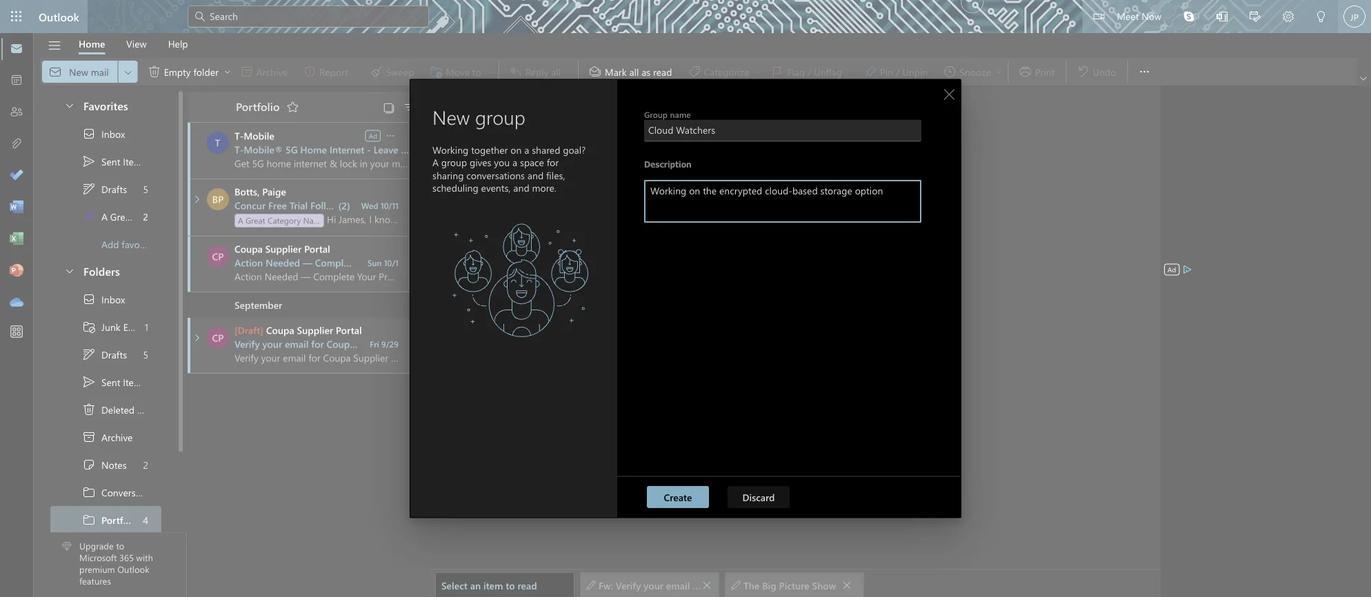 Task type: vqa. For each thing, say whether or not it's contained in the screenshot.


Task type: describe. For each thing, give the bounding box(es) containing it.
 the big picture show 
[[731, 579, 852, 592]]

read for select
[[518, 579, 537, 592]]

email inside reading pane main content
[[666, 579, 690, 592]]

you
[[494, 156, 510, 169]]

show
[[813, 579, 837, 592]]

1 get from the left
[[425, 256, 441, 269]]

with
[[136, 552, 153, 564]]

 deleted items
[[82, 403, 160, 417]]

 inbox for 
[[82, 293, 125, 306]]

premium
[[79, 564, 115, 576]]

read for 
[[654, 65, 672, 78]]

4
[[143, 514, 148, 527]]

people image
[[10, 106, 23, 119]]

rates
[[431, 143, 454, 156]]

t- for mobile®
[[235, 143, 244, 156]]

2 inside message list no conversations selected list box
[[342, 199, 347, 212]]

sharing
[[433, 169, 464, 181]]

inbox for 
[[101, 293, 125, 306]]

discard button
[[728, 487, 790, 509]]

-
[[367, 143, 371, 156]]

paige
[[262, 185, 286, 198]]

view button
[[116, 33, 157, 55]]

working
[[433, 143, 469, 156]]

category
[[268, 215, 301, 226]]

name
[[303, 215, 325, 226]]

mobile®
[[244, 143, 283, 156]]

home button
[[68, 33, 116, 55]]

home inside button
[[79, 37, 105, 50]]

gives
[[470, 156, 492, 169]]

faster
[[465, 256, 491, 269]]

 inbox for 
[[82, 127, 125, 141]]

ad inside message list no conversations selected list box
[[369, 131, 377, 140]]

outlook inside 'banner'
[[39, 9, 79, 24]]

 tree item
[[50, 313, 161, 341]]

excel image
[[10, 233, 23, 246]]

discard
[[743, 491, 775, 504]]

to do image
[[10, 169, 23, 183]]

 button for favorites
[[57, 92, 81, 118]]


[[82, 403, 96, 417]]

action needed — complete your profile to get paid faster and get discovered
[[235, 256, 579, 269]]

select an item to read
[[442, 579, 537, 592]]

wed 10/11
[[361, 200, 399, 211]]

 tree item for 
[[50, 175, 161, 203]]

trial
[[290, 199, 308, 212]]

 for 
[[82, 293, 96, 306]]

files,
[[547, 169, 565, 181]]

1
[[145, 321, 148, 333]]

features
[[79, 575, 111, 587]]

a inside working together on a shared goal? a group gives you a space for sharing conversations and files, scheduling events, and more.
[[433, 156, 439, 169]]

the
[[744, 579, 760, 592]]

10/1
[[384, 257, 399, 268]]

goal?
[[563, 143, 586, 156]]


[[383, 102, 395, 114]]

t
[[215, 136, 220, 149]]

help button
[[158, 33, 198, 55]]

message list section
[[188, 88, 579, 597]]

botts,
[[235, 185, 260, 198]]

sun
[[368, 257, 382, 268]]

5 for 
[[143, 183, 148, 195]]

portal right fri on the bottom left
[[397, 338, 423, 351]]

concur
[[235, 199, 266, 212]]


[[286, 100, 300, 114]]

 drafts for 
[[82, 182, 127, 196]]

create button
[[647, 487, 709, 509]]

favorite
[[122, 238, 154, 251]]

help
[[168, 37, 188, 50]]

meet now
[[1118, 9, 1162, 22]]

 button for 
[[838, 576, 857, 595]]

home inside message list no conversations selected list box
[[300, 143, 327, 156]]

word image
[[10, 201, 23, 215]]

new group alert dialog
[[0, 0, 1372, 598]]

create
[[664, 491, 692, 504]]

all
[[630, 65, 639, 78]]

picture
[[779, 579, 810, 592]]

2  tree item from the top
[[50, 507, 161, 534]]

 inside favorites tree
[[82, 155, 96, 168]]

behind
[[457, 143, 488, 156]]

 fw: verify your email for coupa supplier portal
[[587, 579, 804, 592]]

calendar image
[[10, 74, 23, 88]]

email
[[123, 321, 146, 333]]

botts, paige
[[235, 185, 286, 198]]

folders
[[83, 263, 120, 278]]

left-rail-appbar navigation
[[3, 33, 30, 319]]

up
[[343, 199, 356, 212]]

bp
[[212, 193, 224, 206]]

Select a conversation checkbox
[[207, 246, 235, 268]]

tags group
[[582, 58, 1006, 86]]

working together on a shared goal? a group gives you a space for sharing conversations and files, scheduling events, and more.
[[433, 143, 586, 194]]

a great category name
[[238, 215, 325, 226]]

portfolio 
[[236, 99, 300, 114]]

items inside favorites tree
[[123, 155, 146, 168]]

discovered
[[530, 256, 579, 269]]

notes
[[101, 459, 127, 471]]

name
[[670, 109, 691, 120]]

coupa up action
[[235, 243, 263, 255]]

mobile
[[244, 129, 275, 142]]

microsoft
[[79, 552, 117, 564]]

rising
[[401, 143, 428, 156]]

to inside message list no conversations selected list box
[[413, 256, 423, 269]]

as
[[642, 65, 651, 78]]

 button
[[399, 97, 421, 117]]

sun 10/1
[[368, 257, 399, 268]]

coupa left fri on the bottom left
[[327, 338, 355, 351]]

2  from the top
[[82, 375, 96, 389]]


[[82, 320, 96, 334]]

DescriptionTell people the purpose of your group text field
[[645, 181, 921, 222]]

great
[[246, 215, 265, 226]]

outlook banner
[[0, 0, 1372, 33]]

portfolio inside portfolio 
[[236, 99, 280, 114]]

your inside reading pane main content
[[644, 579, 664, 592]]

for inside message list no conversations selected list box
[[311, 338, 324, 351]]

—
[[303, 256, 313, 269]]

 tree item for 
[[50, 120, 161, 148]]

sent inside favorites tree
[[101, 155, 120, 168]]

coupa supplier portal image for select a conversation checkbox
[[207, 327, 229, 349]]

 button for for
[[702, 576, 712, 595]]

 tree item for 
[[50, 341, 161, 369]]

email inside message list no conversations selected list box
[[285, 338, 309, 351]]

coupa right [draft]
[[266, 324, 294, 337]]

powerpoint image
[[10, 264, 23, 278]]

new
[[433, 104, 470, 129]]

portfolio inside  portfolio 4
[[101, 514, 140, 527]]

paid
[[443, 256, 462, 269]]

 portfolio 4
[[82, 513, 148, 527]]

new group
[[433, 104, 526, 129]]

and inside message list no conversations selected list box
[[493, 256, 510, 269]]

portal up —
[[304, 243, 330, 255]]

botts, paige image
[[207, 188, 229, 210]]

mark
[[605, 65, 627, 78]]

now
[[1142, 9, 1162, 22]]

follow-
[[311, 199, 343, 212]]

tab list inside new group "application"
[[68, 33, 199, 55]]

favorites
[[83, 98, 128, 113]]

favorites tree item
[[50, 92, 161, 120]]

space
[[520, 156, 544, 169]]

cp for cp checkbox
[[212, 250, 224, 263]]


[[403, 101, 417, 115]]

2 sent from the top
[[101, 376, 120, 389]]

 button
[[380, 97, 399, 117]]

view
[[126, 37, 147, 50]]

t- for mobile
[[235, 129, 244, 142]]


[[82, 431, 96, 444]]

new group document
[[0, 0, 1372, 598]]

 button for folders
[[57, 258, 81, 284]]

verify inside message list no conversations selected list box
[[235, 338, 260, 351]]



Task type: locate. For each thing, give the bounding box(es) containing it.
 down 
[[82, 486, 96, 500]]

concur free trial follow-up
[[235, 199, 356, 212]]

drafts down  junk email 1
[[101, 348, 127, 361]]

 down ''
[[82, 348, 96, 362]]

and left files,
[[528, 169, 544, 181]]

ad up the -
[[369, 131, 377, 140]]

2  inbox from the top
[[82, 293, 125, 306]]

read inside  mark all as read
[[654, 65, 672, 78]]

2 drafts from the top
[[101, 348, 127, 361]]

0 vertical spatial read
[[654, 65, 672, 78]]

big
[[763, 579, 777, 592]]

 archive
[[82, 431, 133, 444]]

cp left [draft]
[[212, 332, 224, 344]]

tree containing 
[[50, 286, 161, 562]]

 up the 
[[82, 375, 96, 389]]

0 horizontal spatial read
[[518, 579, 537, 592]]

1 horizontal spatial portfolio
[[236, 99, 280, 114]]

1  from the top
[[82, 155, 96, 168]]


[[587, 581, 596, 590], [731, 581, 741, 590]]

move & delete group
[[42, 58, 496, 86]]

1 vertical spatial  tree item
[[50, 286, 161, 313]]

2 inside the  tree item
[[143, 459, 148, 471]]

complete
[[315, 256, 358, 269]]

0 horizontal spatial verify
[[235, 338, 260, 351]]

1 vertical spatial for
[[311, 338, 324, 351]]

 left the
[[731, 581, 741, 590]]

1 horizontal spatial a
[[433, 156, 439, 169]]

a
[[525, 143, 530, 156], [513, 156, 518, 169]]

0 vertical spatial ad
[[369, 131, 377, 140]]

tab list
[[68, 33, 199, 55]]

 tree item
[[50, 203, 161, 230]]

0 vertical spatial 
[[82, 486, 96, 500]]

1 vertical spatial coupa supplier portal image
[[207, 327, 229, 349]]

group up scheduling
[[442, 156, 467, 169]]

coupa supplier portal image left [draft]
[[207, 327, 229, 349]]

portal up verify your email for coupa supplier portal in the bottom of the page
[[336, 324, 362, 337]]

a inside message list no conversations selected list box
[[238, 215, 243, 226]]

onedrive image
[[10, 296, 23, 310]]

1 vertical spatial ad
[[1168, 265, 1177, 274]]

 tree item
[[50, 396, 161, 424]]

1 horizontal spatial 
[[731, 581, 741, 590]]

5 up  tree item on the top left of page
[[143, 183, 148, 195]]

supplier inside reading pane main content
[[739, 579, 775, 592]]

365
[[119, 552, 134, 564]]

inbox for 
[[101, 127, 125, 140]]

0 vertical spatial  tree item
[[50, 148, 161, 175]]

0 horizontal spatial your
[[263, 338, 282, 351]]

select an item to read button
[[435, 573, 575, 598]]

coupa supplier portal image for cp checkbox
[[207, 246, 229, 268]]

 up 
[[82, 182, 96, 196]]

1 horizontal spatial home
[[300, 143, 327, 156]]

1 vertical spatial  tree item
[[50, 341, 161, 369]]

1 vertical spatial  sent items
[[82, 375, 146, 389]]

1  tree item from the top
[[50, 148, 161, 175]]

upgrade
[[79, 540, 114, 552]]

0 vertical spatial home
[[79, 37, 105, 50]]

fri
[[370, 339, 379, 350]]

1 horizontal spatial 
[[843, 581, 852, 590]]

0 vertical spatial 
[[82, 155, 96, 168]]

0 horizontal spatial to
[[116, 540, 124, 552]]

1 inbox from the top
[[101, 127, 125, 140]]

 sent items up the deleted
[[82, 375, 146, 389]]

0 vertical spatial drafts
[[101, 183, 127, 195]]

0 vertical spatial items
[[123, 155, 146, 168]]

t-mobile
[[235, 129, 275, 142]]

1 horizontal spatial for
[[547, 156, 559, 169]]

get left discovered
[[512, 256, 528, 269]]

1 vertical spatial  inbox
[[82, 293, 125, 306]]

ad left set your advertising preferences icon
[[1168, 265, 1177, 274]]

1 vertical spatial read
[[518, 579, 537, 592]]

coupa inside reading pane main content
[[708, 579, 736, 592]]

2  drafts from the top
[[82, 348, 127, 362]]

 sent items down favorites 'tree item'
[[82, 155, 146, 168]]


[[47, 38, 62, 53]]

1 horizontal spatial read
[[654, 65, 672, 78]]

group inside working together on a shared goal? a group gives you a space for sharing conversations and files, scheduling events, and more.
[[442, 156, 467, 169]]

1 drafts from the top
[[101, 183, 127, 195]]

2 horizontal spatial to
[[506, 579, 515, 592]]

files image
[[10, 137, 23, 151]]

1 horizontal spatial group
[[475, 104, 526, 129]]

more apps image
[[10, 326, 23, 340]]

 left folders
[[64, 265, 75, 276]]

2 t- from the top
[[235, 143, 244, 156]]

1 vertical spatial home
[[300, 143, 327, 156]]

description
[[645, 159, 692, 169]]

1 vertical spatial 
[[64, 265, 75, 276]]

1  from the left
[[587, 581, 596, 590]]

profile
[[383, 256, 411, 269]]

5 for 
[[143, 348, 148, 361]]

verify right fw:
[[616, 579, 641, 592]]

for inside working together on a shared goal? a group gives you a space for sharing conversations and files, scheduling events, and more.
[[547, 156, 559, 169]]

portfolio heading
[[218, 92, 304, 122]]

inbox inside favorites tree
[[101, 127, 125, 140]]

add favorite tree item
[[50, 230, 161, 258]]

 right show
[[843, 581, 852, 590]]

 up ''
[[82, 293, 96, 306]]

0 vertical spatial  tree item
[[50, 120, 161, 148]]

 inside  the big picture show 
[[731, 581, 741, 590]]

1  from the top
[[82, 486, 96, 500]]

0 vertical spatial t-
[[235, 129, 244, 142]]

 inbox
[[82, 127, 125, 141], [82, 293, 125, 306]]

item
[[484, 579, 503, 592]]

 inbox down folders tree item
[[82, 293, 125, 306]]

0 horizontal spatial 
[[702, 581, 712, 590]]

1 horizontal spatial to
[[413, 256, 423, 269]]

set your advertising preferences image
[[1182, 264, 1193, 275]]

 inside folders tree item
[[64, 265, 75, 276]]

 button
[[57, 92, 81, 118], [57, 258, 81, 284]]

1  inbox from the top
[[82, 127, 125, 141]]

2 cp from the top
[[212, 332, 224, 344]]

1 vertical spatial cp
[[212, 332, 224, 344]]

1 cp from the top
[[212, 250, 224, 263]]

2 for 
[[143, 210, 148, 223]]

cp inside select a conversation checkbox
[[212, 332, 224, 344]]

1 vertical spatial  button
[[57, 258, 81, 284]]

0 horizontal spatial a
[[513, 156, 518, 169]]

0 vertical spatial sent
[[101, 155, 120, 168]]

to right item on the bottom
[[506, 579, 515, 592]]

your
[[360, 256, 380, 269]]

cp left action
[[212, 250, 224, 263]]

 for 
[[82, 348, 96, 362]]

0 horizontal spatial ad
[[369, 131, 377, 140]]

1  tree item from the top
[[50, 479, 161, 507]]

items
[[123, 155, 146, 168], [123, 376, 146, 389], [137, 404, 160, 416]]


[[82, 210, 96, 224]]

1  sent items from the top
[[82, 155, 146, 168]]

1 vertical spatial sent
[[101, 376, 120, 389]]

cp for select a conversation checkbox
[[212, 332, 224, 344]]

0 vertical spatial 5
[[143, 183, 148, 195]]

1  button from the top
[[57, 92, 81, 118]]

 tree item
[[50, 479, 161, 507], [50, 507, 161, 534]]

coupa supplier portal
[[235, 243, 330, 255]]

 tree item for 
[[50, 286, 161, 313]]

2 vertical spatial items
[[137, 404, 160, 416]]

verify
[[235, 338, 260, 351], [616, 579, 641, 592]]

0 vertical spatial  sent items
[[82, 155, 146, 168]]

new group application
[[0, 0, 1372, 598]]

scheduling
[[433, 181, 479, 194]]

0 vertical spatial for
[[547, 156, 559, 169]]

0 vertical spatial  inbox
[[82, 127, 125, 141]]

0 vertical spatial inbox
[[101, 127, 125, 140]]

drafts inside favorites tree
[[101, 183, 127, 195]]

 tree item
[[50, 120, 161, 148], [50, 286, 161, 313]]

meet
[[1118, 9, 1140, 22]]

0 horizontal spatial group
[[442, 156, 467, 169]]

 tree item up upgrade
[[50, 507, 161, 534]]

1  from the left
[[702, 581, 712, 590]]

0 vertical spatial  tree item
[[50, 175, 161, 203]]

to inside button
[[506, 579, 515, 592]]

2 coupa supplier portal image from the top
[[207, 327, 229, 349]]

a
[[433, 156, 439, 169], [238, 215, 243, 226]]

 for 
[[82, 127, 96, 141]]

 for fw:
[[587, 581, 596, 590]]

 tree item
[[50, 175, 161, 203], [50, 341, 161, 369]]

1 vertical spatial  drafts
[[82, 348, 127, 362]]

0 vertical spatial coupa supplier portal image
[[207, 246, 229, 268]]

read right "as" at the top
[[654, 65, 672, 78]]

1 horizontal spatial email
[[666, 579, 690, 592]]

1 horizontal spatial ad
[[1168, 265, 1177, 274]]

 button inside folders tree item
[[57, 258, 81, 284]]

 up 
[[82, 155, 96, 168]]

1 vertical spatial to
[[116, 540, 124, 552]]

leave
[[374, 143, 399, 156]]

 button
[[41, 34, 68, 57]]

your inside message list no conversations selected list box
[[263, 338, 282, 351]]

 down favorites 'tree item'
[[82, 127, 96, 141]]

1 vertical spatial items
[[123, 376, 146, 389]]

message list no conversations selected list box
[[188, 123, 579, 597]]

outlook inside the upgrade to microsoft 365 with premium outlook features
[[117, 564, 150, 576]]

portal right big
[[778, 579, 804, 592]]

0 horizontal spatial home
[[79, 37, 105, 50]]

coupa
[[235, 243, 263, 255], [266, 324, 294, 337], [327, 338, 355, 351], [708, 579, 736, 592]]

9/29
[[382, 339, 399, 350]]

1 vertical spatial drafts
[[101, 348, 127, 361]]

 button left folders
[[57, 258, 81, 284]]

 for  portfolio 4
[[82, 513, 96, 527]]

fw:
[[599, 579, 613, 592]]

portfolio left 4
[[101, 514, 140, 527]]

2  tree item from the top
[[50, 286, 161, 313]]

portal inside reading pane main content
[[778, 579, 804, 592]]

0 vertical spatial cp
[[212, 250, 224, 263]]

Group name text field
[[649, 121, 918, 138]]

upgrade to microsoft 365 with premium outlook features
[[79, 540, 153, 587]]

read right item on the bottom
[[518, 579, 537, 592]]

 for favorites
[[64, 100, 75, 111]]

1 t- from the top
[[235, 129, 244, 142]]

 inside favorites tree
[[82, 127, 96, 141]]

1  tree item from the top
[[50, 175, 161, 203]]

0 vertical spatial a
[[433, 156, 439, 169]]

1 coupa supplier portal image from the top
[[207, 246, 229, 268]]

 button right show
[[838, 576, 857, 595]]

10/11
[[381, 200, 399, 211]]

to
[[413, 256, 423, 269], [116, 540, 124, 552], [506, 579, 515, 592]]

0 vertical spatial 
[[82, 127, 96, 141]]

2  tree item from the top
[[50, 341, 161, 369]]

tab list containing home
[[68, 33, 199, 55]]

2  from the top
[[82, 293, 96, 306]]

0 vertical spatial 
[[82, 182, 96, 196]]

1 vertical spatial 
[[82, 513, 96, 527]]

2  from the top
[[64, 265, 75, 276]]

 tree item down  notes
[[50, 479, 161, 507]]

1  tree item from the top
[[50, 120, 161, 148]]

drafts up  tree item on the top left of page
[[101, 183, 127, 195]]


[[82, 486, 96, 500], [82, 513, 96, 527]]

 tree item
[[50, 424, 161, 451]]

0 vertical spatial verify
[[235, 338, 260, 351]]

portfolio up mobile
[[236, 99, 280, 114]]

2 vertical spatial for
[[693, 579, 706, 592]]

items down favorites 'tree item'
[[123, 155, 146, 168]]

0 vertical spatial portfolio
[[236, 99, 280, 114]]

1 vertical spatial your
[[644, 579, 664, 592]]

items right the deleted
[[137, 404, 160, 416]]

home
[[79, 37, 105, 50], [300, 143, 327, 156]]

1 vertical spatial 
[[82, 375, 96, 389]]

0 vertical spatial email
[[285, 338, 309, 351]]

 left fw:
[[587, 581, 596, 590]]

group
[[645, 109, 668, 120]]

to right the profile
[[413, 256, 423, 269]]

2 for 
[[143, 459, 148, 471]]

your right fw:
[[644, 579, 664, 592]]

1 horizontal spatial a
[[525, 143, 530, 156]]

and right "faster"
[[493, 256, 510, 269]]

)
[[347, 199, 350, 212]]

outlook right premium
[[117, 564, 150, 576]]

verify down [draft]
[[235, 338, 260, 351]]

 button
[[702, 576, 712, 595], [838, 576, 857, 595]]

 tree item up 
[[50, 175, 161, 203]]

2  button from the left
[[838, 576, 857, 595]]

home right 5g
[[300, 143, 327, 156]]

2 inbox from the top
[[101, 293, 125, 306]]

tree
[[50, 286, 161, 562]]

0 horizontal spatial  button
[[702, 576, 712, 595]]

1  from the top
[[82, 127, 96, 141]]

 for the
[[731, 581, 741, 590]]

t-mobile® 5g home internet - leave rising rates behind
[[235, 143, 488, 156]]

mail image
[[10, 42, 23, 56]]

a right rising on the left top of the page
[[433, 156, 439, 169]]

0 vertical spatial 
[[64, 100, 75, 111]]

2  from the left
[[843, 581, 852, 590]]

reading pane main content
[[430, 86, 1161, 598]]

 inbox down favorites 'tree item'
[[82, 127, 125, 141]]

5 down 1
[[143, 348, 148, 361]]

[draft] coupa supplier portal
[[235, 324, 362, 337]]

sent up  tree item
[[101, 376, 120, 389]]

0 horizontal spatial email
[[285, 338, 309, 351]]

1 horizontal spatial outlook
[[117, 564, 150, 576]]

1  drafts from the top
[[82, 182, 127, 196]]

 button left favorites
[[57, 92, 81, 118]]

1 horizontal spatial get
[[512, 256, 528, 269]]

your down [draft]
[[263, 338, 282, 351]]

2 get from the left
[[512, 256, 528, 269]]

archive
[[101, 431, 133, 444]]

inbox
[[101, 127, 125, 140], [101, 293, 125, 306]]

2 5 from the top
[[143, 348, 148, 361]]

a left great
[[238, 215, 243, 226]]

a right on
[[525, 143, 530, 156]]

verify inside reading pane main content
[[616, 579, 641, 592]]

 tree item
[[50, 451, 161, 479]]

1 horizontal spatial  button
[[838, 576, 857, 595]]

 for folders
[[64, 265, 75, 276]]

2
[[342, 199, 347, 212], [143, 210, 148, 223], [143, 459, 148, 471]]

 drafts for 
[[82, 348, 127, 362]]

0 vertical spatial  button
[[57, 92, 81, 118]]

1 vertical spatial 
[[82, 293, 96, 306]]

group up together
[[475, 104, 526, 129]]

 sent items inside favorites tree
[[82, 155, 146, 168]]

 tree item down favorites 'tree item'
[[50, 148, 161, 175]]

more.
[[532, 181, 557, 194]]

0 horizontal spatial a
[[238, 215, 243, 226]]

t- right the t
[[235, 129, 244, 142]]

get left the paid
[[425, 256, 441, 269]]

 sent items
[[82, 155, 146, 168], [82, 375, 146, 389]]

items inside  deleted items
[[137, 404, 160, 416]]


[[82, 182, 96, 196], [82, 348, 96, 362]]

for down [draft] coupa supplier portal
[[311, 338, 324, 351]]

0 vertical spatial  drafts
[[82, 182, 127, 196]]

5 inside favorites tree
[[143, 183, 148, 195]]

coupa left the
[[708, 579, 736, 592]]

2 horizontal spatial for
[[693, 579, 706, 592]]

1  from the top
[[64, 100, 75, 111]]

 tree item up the deleted
[[50, 369, 161, 396]]

wed
[[361, 200, 379, 211]]

 inbox inside favorites tree
[[82, 127, 125, 141]]

group name
[[645, 109, 691, 120]]

t mobile image
[[207, 132, 229, 154]]

1 vertical spatial t-
[[235, 143, 244, 156]]

 tree item down favorites
[[50, 120, 161, 148]]

select
[[442, 579, 468, 592]]

inbox up  junk email 1
[[101, 293, 125, 306]]

get
[[425, 256, 441, 269], [512, 256, 528, 269]]

premium features image
[[62, 542, 72, 552]]

shared
[[532, 143, 561, 156]]

to right upgrade
[[116, 540, 124, 552]]

needed
[[266, 256, 300, 269]]

free
[[268, 199, 287, 212]]

2  tree item from the top
[[50, 369, 161, 396]]

 left favorites
[[64, 100, 75, 111]]

 drafts inside favorites tree
[[82, 182, 127, 196]]

0 horizontal spatial for
[[311, 338, 324, 351]]

1 5 from the top
[[143, 183, 148, 195]]

for left the
[[693, 579, 706, 592]]

0 vertical spatial outlook
[[39, 9, 79, 24]]

2  from the top
[[82, 513, 96, 527]]

 tree item down junk
[[50, 341, 161, 369]]

items up  deleted items
[[123, 376, 146, 389]]

read inside button
[[518, 579, 537, 592]]

drafts for 
[[101, 348, 127, 361]]

2 vertical spatial to
[[506, 579, 515, 592]]

drafts for 
[[101, 183, 127, 195]]

 tree item
[[50, 148, 161, 175], [50, 369, 161, 396]]

2  sent items from the top
[[82, 375, 146, 389]]

1  button from the left
[[702, 576, 712, 595]]

add
[[101, 238, 119, 251]]

 for 
[[82, 182, 96, 196]]

1  from the top
[[82, 182, 96, 196]]

Select a conversation checkbox
[[207, 327, 235, 349]]

1 horizontal spatial verify
[[616, 579, 641, 592]]

1 vertical spatial inbox
[[101, 293, 125, 306]]

to inside the upgrade to microsoft 365 with premium outlook features
[[116, 540, 124, 552]]

for right space
[[547, 156, 559, 169]]

 button left the
[[702, 576, 712, 595]]

1 vertical spatial outlook
[[117, 564, 150, 576]]

outlook up  at left top
[[39, 9, 79, 24]]

 junk email 1
[[82, 320, 148, 334]]

sent down favorites 'tree item'
[[101, 155, 120, 168]]

coupa supplier portal image
[[207, 246, 229, 268], [207, 327, 229, 349]]

1 vertical spatial group
[[442, 156, 467, 169]]

favorites tree
[[50, 87, 161, 258]]

cp inside cp checkbox
[[212, 250, 224, 263]]

 button inside favorites 'tree item'
[[57, 92, 81, 118]]

fri 9/29
[[370, 339, 399, 350]]

1 vertical spatial email
[[666, 579, 690, 592]]

read
[[654, 65, 672, 78], [518, 579, 537, 592]]

2  from the left
[[731, 581, 741, 590]]

inbox down favorites 'tree item'
[[101, 127, 125, 140]]

and
[[528, 169, 544, 181], [514, 181, 530, 194], [493, 256, 510, 269]]

 drafts up  tree item on the top left of page
[[82, 182, 127, 196]]

 inside  fw: verify your email for coupa supplier portal
[[587, 581, 596, 590]]

0 vertical spatial group
[[475, 104, 526, 129]]

 inside  the big picture show 
[[843, 581, 852, 590]]

home right  button
[[79, 37, 105, 50]]

[draft]
[[235, 324, 264, 337]]

0 horizontal spatial 
[[587, 581, 596, 590]]


[[944, 89, 955, 100]]

( 2 )
[[339, 199, 350, 212]]

1 sent from the top
[[101, 155, 120, 168]]

0 vertical spatial your
[[263, 338, 282, 351]]

on
[[511, 143, 522, 156]]

2  from the top
[[82, 348, 96, 362]]

1 vertical spatial 5
[[143, 348, 148, 361]]

0 vertical spatial to
[[413, 256, 423, 269]]

1 vertical spatial portfolio
[[101, 514, 140, 527]]

and left more.
[[514, 181, 530, 194]]

0 horizontal spatial outlook
[[39, 9, 79, 24]]

t- down t-mobile
[[235, 143, 244, 156]]

 inside favorites tree
[[82, 182, 96, 196]]

1 vertical spatial a
[[238, 215, 243, 226]]

coupa supplier portal image left action
[[207, 246, 229, 268]]

1 vertical spatial 
[[82, 348, 96, 362]]

together
[[471, 143, 508, 156]]

 inside favorites 'tree item'
[[64, 100, 75, 111]]

 left the
[[702, 581, 712, 590]]

2  button from the top
[[57, 258, 81, 284]]

folders tree item
[[50, 258, 161, 286]]

 up upgrade
[[82, 513, 96, 527]]

a right you
[[513, 156, 518, 169]]

1 horizontal spatial your
[[644, 579, 664, 592]]


[[82, 155, 96, 168], [82, 375, 96, 389]]

0 horizontal spatial get
[[425, 256, 441, 269]]

for inside reading pane main content
[[693, 579, 706, 592]]

 drafts down the  tree item
[[82, 348, 127, 362]]

Select a conversation checkbox
[[207, 188, 235, 210]]

 for 
[[82, 486, 96, 500]]

 tree item up junk
[[50, 286, 161, 313]]

2 inside  tree item
[[143, 210, 148, 223]]



